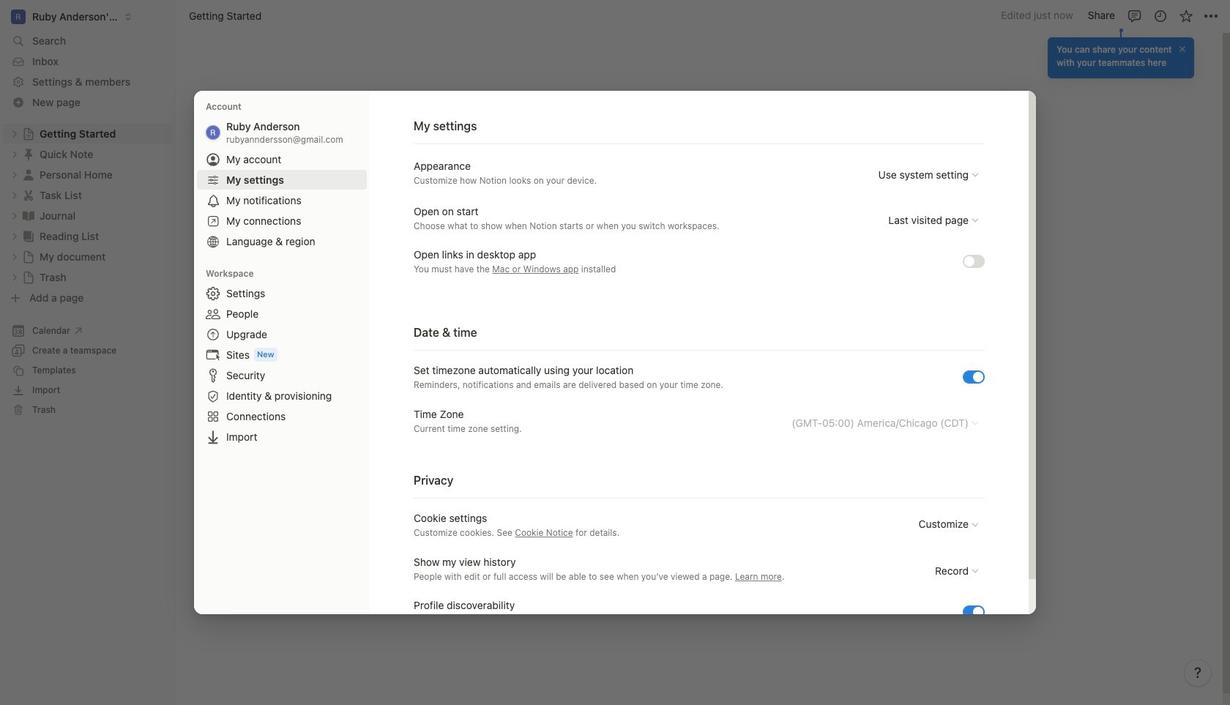 Task type: vqa. For each thing, say whether or not it's contained in the screenshot.
'👋' icon
yes



Task type: describe. For each thing, give the bounding box(es) containing it.
👉 image
[[442, 460, 456, 479]]

👋 image
[[442, 161, 456, 180]]

comments image
[[1128, 8, 1143, 23]]



Task type: locate. For each thing, give the bounding box(es) containing it.
favorite image
[[1179, 8, 1194, 23]]

updates image
[[1154, 8, 1168, 23]]



